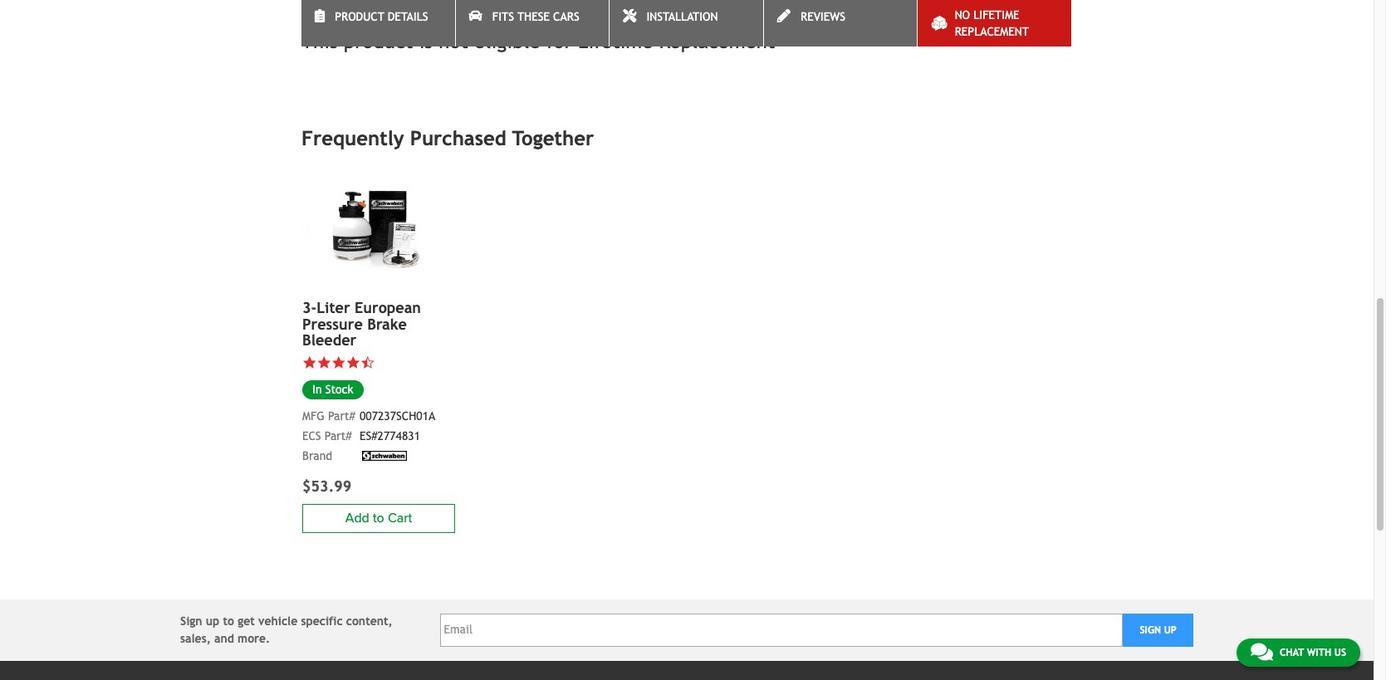 Task type: locate. For each thing, give the bounding box(es) containing it.
lifetime right no
[[974, 8, 1020, 22]]

mfg part# 007237sch01a ecs part# es#2774831 brand
[[302, 409, 436, 463]]

is
[[419, 29, 433, 52]]

part# right ecs
[[325, 429, 352, 443]]

comments image
[[1251, 642, 1274, 662]]

cars
[[554, 10, 580, 23]]

european
[[355, 299, 421, 317]]

up
[[206, 615, 220, 628], [1165, 625, 1177, 636]]

no
[[955, 8, 971, 22]]

product
[[344, 29, 413, 52]]

1 horizontal spatial up
[[1165, 625, 1177, 636]]

sign inside "sign up to get vehicle specific content, sales, and more."
[[180, 615, 202, 628]]

1 star image from the left
[[302, 356, 317, 370]]

2 star image from the left
[[317, 356, 332, 370]]

replacement down no
[[955, 25, 1029, 38]]

with
[[1308, 647, 1332, 659]]

sign up
[[1140, 625, 1177, 636]]

reviews link
[[764, 0, 918, 47]]

3-
[[302, 299, 317, 317]]

1 horizontal spatial to
[[373, 510, 385, 527]]

schwaben image
[[360, 451, 410, 461]]

fits
[[493, 10, 514, 23]]

sales,
[[180, 632, 211, 645]]

to right add
[[373, 510, 385, 527]]

0 horizontal spatial up
[[206, 615, 220, 628]]

star image
[[302, 356, 317, 370], [317, 356, 332, 370], [332, 356, 346, 370], [346, 356, 361, 370]]

content,
[[346, 615, 393, 628]]

mfg
[[302, 409, 325, 423]]

frequently purchased together
[[302, 126, 594, 149]]

up for sign up to get vehicle specific content, sales, and more.
[[206, 615, 220, 628]]

specific
[[301, 615, 343, 628]]

sign inside button
[[1140, 625, 1162, 636]]

add
[[346, 510, 370, 527]]

0 vertical spatial to
[[373, 510, 385, 527]]

replacement down the installation
[[659, 29, 776, 52]]

0 horizontal spatial sign
[[180, 615, 202, 628]]

3-liter european pressure brake bleeder
[[302, 299, 421, 349]]

lifetime
[[974, 8, 1020, 22], [578, 29, 653, 52]]

lifetime down cars
[[578, 29, 653, 52]]

0 horizontal spatial to
[[223, 615, 234, 628]]

1 horizontal spatial sign
[[1140, 625, 1162, 636]]

and
[[214, 632, 234, 645]]

to
[[373, 510, 385, 527], [223, 615, 234, 628]]

1 horizontal spatial lifetime
[[974, 8, 1020, 22]]

sign for sign up to get vehicle specific content, sales, and more.
[[180, 615, 202, 628]]

eligible
[[475, 29, 541, 52]]

replacement
[[955, 25, 1029, 38], [659, 29, 776, 52]]

up inside button
[[1165, 625, 1177, 636]]

in
[[312, 383, 322, 396]]

this
[[302, 29, 338, 52]]

vehicle
[[258, 615, 298, 628]]

1 vertical spatial lifetime
[[578, 29, 653, 52]]

details
[[388, 10, 428, 23]]

1 vertical spatial to
[[223, 615, 234, 628]]

us
[[1335, 647, 1347, 659]]

installation link
[[610, 0, 763, 47]]

frequently
[[302, 126, 404, 149]]

sign up button
[[1124, 614, 1194, 647]]

liter
[[317, 299, 350, 317]]

get
[[238, 615, 255, 628]]

purchased
[[410, 126, 507, 149]]

brand
[[302, 449, 333, 463]]

reviews
[[801, 10, 846, 23]]

1 horizontal spatial replacement
[[955, 25, 1029, 38]]

chat with us link
[[1237, 639, 1361, 667]]

part#
[[328, 409, 356, 423], [325, 429, 352, 443]]

these
[[518, 10, 550, 23]]

this product is not eligible for lifetime replacement
[[302, 29, 776, 52]]

more.
[[238, 632, 270, 645]]

together
[[512, 126, 594, 149]]

fits these cars link
[[456, 0, 609, 47]]

brake
[[367, 316, 407, 333]]

chat
[[1280, 647, 1305, 659]]

0 vertical spatial lifetime
[[974, 8, 1020, 22]]

up inside "sign up to get vehicle specific content, sales, and more."
[[206, 615, 220, 628]]

0 horizontal spatial lifetime
[[578, 29, 653, 52]]

sign
[[180, 615, 202, 628], [1140, 625, 1162, 636]]

installation
[[647, 10, 718, 23]]

part# down stock
[[328, 409, 356, 423]]

to left the 'get'
[[223, 615, 234, 628]]



Task type: vqa. For each thing, say whether or not it's contained in the screenshot.
the bottom Part#
yes



Task type: describe. For each thing, give the bounding box(es) containing it.
bleeder
[[302, 332, 357, 349]]

add to cart button
[[302, 504, 455, 533]]

sign up to get vehicle specific content, sales, and more.
[[180, 615, 393, 645]]

to inside button
[[373, 510, 385, 527]]

007237sch01a
[[360, 409, 436, 423]]

no lifetime replacement
[[955, 8, 1029, 38]]

sign for sign up
[[1140, 625, 1162, 636]]

not
[[439, 29, 469, 52]]

3-liter european pressure brake bleeder image
[[302, 175, 455, 290]]

3 star image from the left
[[332, 356, 346, 370]]

product
[[335, 10, 384, 23]]

cart
[[388, 510, 412, 527]]

$53.99
[[302, 478, 352, 495]]

chat with us
[[1280, 647, 1347, 659]]

product details link
[[302, 0, 455, 47]]

3-liter european pressure brake bleeder link
[[302, 299, 455, 349]]

lifetime inside no lifetime replacement
[[974, 8, 1020, 22]]

no lifetime replacement link
[[919, 0, 1072, 47]]

1 vertical spatial part#
[[325, 429, 352, 443]]

add to cart
[[346, 510, 412, 527]]

up for sign up
[[1165, 625, 1177, 636]]

es#2774831
[[360, 429, 420, 443]]

ecs
[[302, 429, 321, 443]]

for
[[547, 29, 572, 52]]

0 vertical spatial part#
[[328, 409, 356, 423]]

in stock
[[312, 383, 354, 396]]

Email email field
[[440, 614, 1124, 647]]

half star image
[[361, 356, 375, 370]]

fits these cars
[[493, 10, 580, 23]]

4 star image from the left
[[346, 356, 361, 370]]

0 horizontal spatial replacement
[[659, 29, 776, 52]]

stock
[[326, 383, 354, 396]]

product details
[[335, 10, 428, 23]]

pressure
[[302, 316, 363, 333]]

to inside "sign up to get vehicle specific content, sales, and more."
[[223, 615, 234, 628]]



